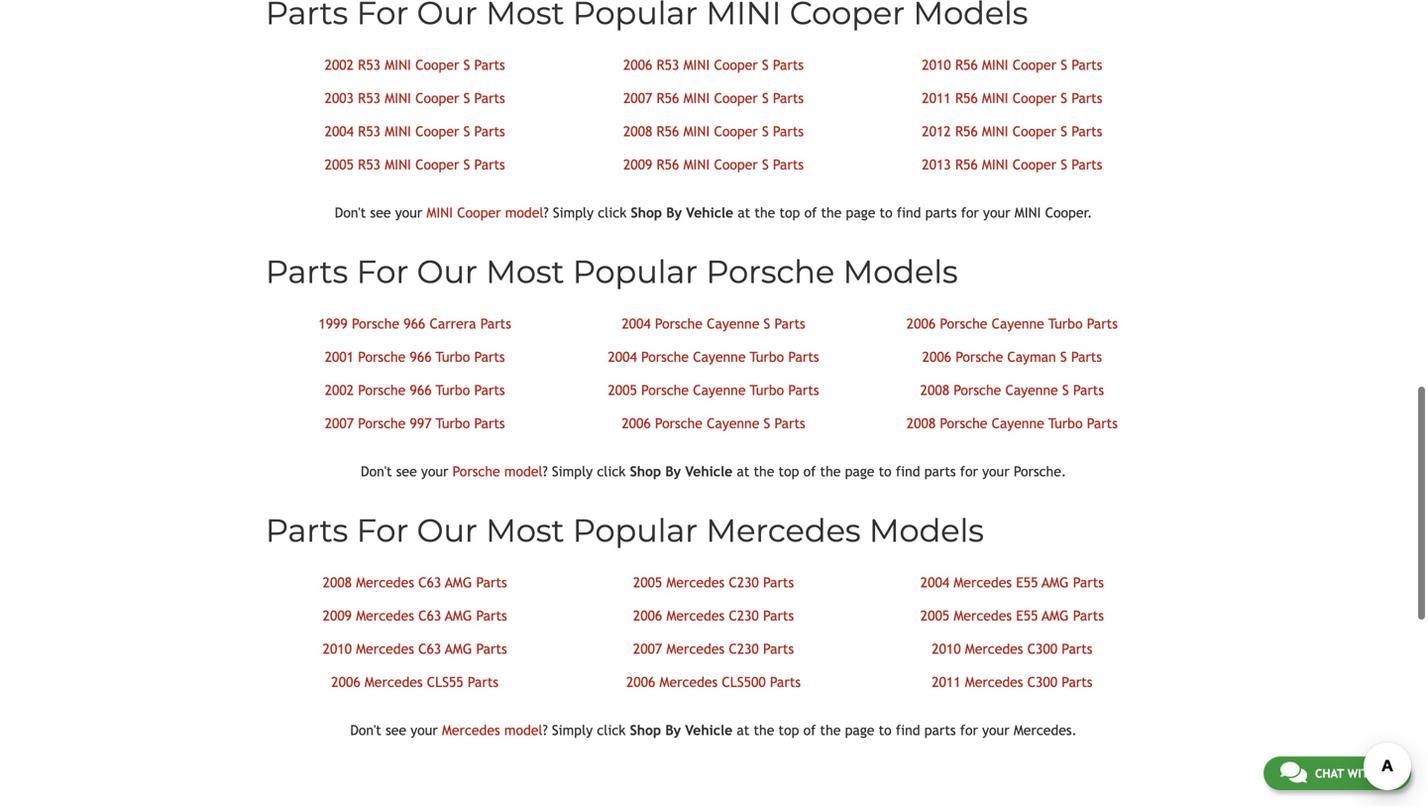 Task type: vqa. For each thing, say whether or not it's contained in the screenshot.
Torx Bolt - Priced Each
no



Task type: locate. For each thing, give the bounding box(es) containing it.
2 vertical spatial of
[[804, 722, 816, 738]]

2010 down 2009 mercedes c63 amg parts on the bottom left of page
[[323, 641, 352, 657]]

2 vertical spatial see
[[386, 722, 407, 738]]

2006
[[624, 57, 653, 73], [907, 316, 936, 332], [923, 349, 952, 365], [622, 415, 651, 431], [633, 608, 663, 624], [331, 674, 361, 690], [627, 674, 656, 690]]

0 vertical spatial for
[[962, 205, 980, 221]]

amg up 2010 mercedes c300 parts link
[[1042, 608, 1069, 624]]

1 c230 from the top
[[729, 575, 759, 591]]

r56 right 2012
[[956, 123, 978, 139]]

2007 up 2008 r56 mini cooper s parts link
[[624, 90, 653, 106]]

mercedes for 2005 mercedes e55 amg parts
[[954, 608, 1012, 624]]

top for at the top of the page to find parts for your mercedes.
[[779, 722, 800, 738]]

1 2002 from the top
[[325, 57, 354, 73]]

r53 right 2003
[[358, 90, 381, 106]]

1 vertical spatial models
[[870, 511, 985, 550]]

2006 for 2006 r53 mini cooper s parts
[[624, 57, 653, 73]]

966 for 2001
[[410, 349, 432, 365]]

mini for 2012
[[983, 123, 1009, 139]]

2011 down 2010 mercedes c300 parts
[[932, 674, 961, 690]]

2 vertical spatial to
[[879, 722, 892, 738]]

amg up 2005 mercedes e55 amg parts on the right of page
[[1042, 575, 1069, 591]]

cooper for 2007 r56 mini cooper s parts
[[714, 90, 758, 106]]

top
[[780, 205, 801, 221], [779, 464, 800, 479], [779, 722, 800, 738]]

2 vertical spatial shop
[[630, 722, 662, 738]]

2004 porsche cayenne s parts link
[[622, 316, 806, 332]]

turbo down carrera
[[436, 349, 470, 365]]

comments image
[[1281, 761, 1308, 784]]

of for at the top of the page to find parts for your mercedes.
[[804, 722, 816, 738]]

2006 up 2007 mercedes c230 parts link
[[633, 608, 663, 624]]

turbo for 2001 porsche 966 turbo parts
[[436, 349, 470, 365]]

amg
[[445, 575, 472, 591], [1042, 575, 1069, 591], [445, 608, 472, 624], [1042, 608, 1069, 624], [445, 641, 472, 657]]

don't down 2007 porsche 997 turbo parts
[[361, 464, 392, 479]]

mercedes up 2005 mercedes e55 amg parts on the right of page
[[954, 575, 1012, 591]]

2 vertical spatial c230
[[729, 641, 759, 657]]

1 vertical spatial 2007
[[325, 415, 354, 431]]

2 vertical spatial find
[[896, 722, 921, 738]]

0 vertical spatial by
[[667, 205, 682, 221]]

s
[[464, 57, 470, 73], [762, 57, 769, 73], [1061, 57, 1068, 73], [464, 90, 470, 106], [762, 90, 769, 106], [1061, 90, 1068, 106], [464, 123, 470, 139], [762, 123, 769, 139], [1061, 123, 1068, 139], [464, 157, 470, 173], [762, 157, 769, 173], [1061, 157, 1068, 173], [764, 316, 771, 332], [1061, 349, 1068, 365], [1063, 382, 1070, 398], [764, 415, 771, 431]]

2 vertical spatial vehicle
[[686, 722, 733, 738]]

popular up '2004 porsche cayenne s parts' link
[[573, 252, 698, 291]]

0 vertical spatial c63
[[419, 575, 441, 591]]

s for 2010 r56 mini cooper s parts
[[1061, 57, 1068, 73]]

r56
[[956, 57, 978, 73], [657, 90, 680, 106], [956, 90, 978, 106], [657, 123, 680, 139], [956, 123, 978, 139], [657, 157, 680, 173], [956, 157, 978, 173]]

parts for our most popular porsche models
[[266, 252, 958, 291]]

2 vertical spatial model
[[505, 722, 543, 738]]

to for porsche.
[[879, 464, 892, 479]]

c63 for 2008 mercedes c63 amg parts
[[419, 575, 441, 591]]

0 vertical spatial shop
[[631, 205, 662, 221]]

1 for from the top
[[357, 252, 409, 291]]

1 popular from the top
[[573, 252, 698, 291]]

2006 down 2007 mercedes c230 parts
[[627, 674, 656, 690]]

porsche down 2006 porsche cayman s parts link
[[954, 382, 1002, 398]]

cayenne for 2004 porsche cayenne s parts
[[707, 316, 760, 332]]

c230 up cls500
[[729, 641, 759, 657]]

cayman
[[1008, 349, 1057, 365]]

1 vertical spatial 966
[[410, 349, 432, 365]]

1 vertical spatial see
[[396, 464, 417, 479]]

e55 up 2010 mercedes c300 parts link
[[1017, 608, 1039, 624]]

2011 for 2011 r56 mini cooper s parts
[[922, 90, 952, 106]]

turbo right 997
[[436, 415, 470, 431]]

for down 2013 r56 mini cooper s parts link
[[962, 205, 980, 221]]

for for parts for our most popular mercedes models
[[357, 511, 409, 550]]

porsche left 997
[[358, 415, 406, 431]]

see down the 2006 mercedes cls55 parts
[[386, 722, 407, 738]]

2006 for 2006 mercedes c230 parts
[[633, 608, 663, 624]]

s for 2005 r53 mini cooper s parts
[[464, 157, 470, 173]]

parts down 2011 mercedes c300 parts link
[[925, 722, 956, 738]]

2 vertical spatial click
[[597, 722, 626, 738]]

1 vertical spatial parts
[[925, 464, 956, 479]]

1 vertical spatial c230
[[729, 608, 759, 624]]

2013 r56 mini cooper s parts
[[922, 157, 1103, 173]]

for
[[357, 252, 409, 291], [357, 511, 409, 550]]

amg for 2005 mercedes e55 amg parts
[[1042, 608, 1069, 624]]

chat with us
[[1316, 767, 1395, 780]]

2008 down 2007 r56 mini cooper s parts
[[624, 123, 653, 139]]

amg for 2004 mercedes e55 amg parts
[[1042, 575, 1069, 591]]

at
[[738, 205, 751, 221], [737, 464, 750, 479], [737, 722, 750, 738]]

your down 2013 r56 mini cooper s parts
[[984, 205, 1011, 221]]

cooper.
[[1046, 205, 1093, 221]]

r53 up "2003 r53 mini cooper s parts"
[[358, 57, 381, 73]]

cooper down the 2004 r53 mini cooper s parts link
[[416, 157, 459, 173]]

0 vertical spatial our
[[417, 252, 478, 291]]

2005 down the 2004 porsche cayenne turbo parts on the top of the page
[[608, 382, 637, 398]]

mercedes
[[707, 511, 861, 550], [356, 575, 414, 591], [667, 575, 725, 591], [954, 575, 1012, 591], [356, 608, 414, 624], [667, 608, 725, 624], [954, 608, 1012, 624], [356, 641, 414, 657], [667, 641, 725, 657], [966, 641, 1024, 657], [365, 674, 423, 690], [660, 674, 718, 690], [966, 674, 1024, 690], [442, 722, 500, 738]]

2006 porsche cayenne turbo parts link
[[907, 316, 1118, 332]]

cooper up 2007 r56 mini cooper s parts link
[[714, 57, 758, 73]]

2 2002 from the top
[[325, 382, 354, 398]]

simply for mercedes model
[[552, 722, 593, 738]]

s up mini cooper model link
[[464, 157, 470, 173]]

2 vertical spatial top
[[779, 722, 800, 738]]

966
[[404, 316, 426, 332], [410, 349, 432, 365], [410, 382, 432, 398]]

porsche down 2004 porsche cayenne turbo parts link
[[642, 382, 689, 398]]

2007 r56 mini cooper s parts link
[[624, 90, 804, 106]]

s for 2007 r56 mini cooper s parts
[[762, 90, 769, 106]]

vehicle down 2006 porsche cayenne s parts link
[[686, 464, 733, 479]]

cooper
[[416, 57, 459, 73], [714, 57, 758, 73], [1013, 57, 1057, 73], [416, 90, 459, 106], [714, 90, 758, 106], [1013, 90, 1057, 106], [416, 123, 459, 139], [714, 123, 758, 139], [1013, 123, 1057, 139], [416, 157, 459, 173], [714, 157, 758, 173], [1013, 157, 1057, 173], [457, 205, 501, 221]]

2004
[[325, 123, 354, 139], [622, 316, 651, 332], [608, 349, 637, 365], [921, 575, 950, 591]]

1 vertical spatial 2002
[[325, 382, 354, 398]]

1 vertical spatial click
[[597, 464, 626, 479]]

turbo for 2008 porsche cayenne turbo parts
[[1049, 415, 1083, 431]]

0 vertical spatial don't
[[335, 205, 366, 221]]

2005
[[325, 157, 354, 173], [608, 382, 637, 398], [633, 575, 663, 591], [921, 608, 950, 624]]

mercedes up 2010 mercedes c300 parts link
[[954, 608, 1012, 624]]

0 vertical spatial c230
[[729, 575, 759, 591]]

parts down 2013
[[926, 205, 957, 221]]

by
[[667, 205, 682, 221], [666, 464, 681, 479], [666, 722, 681, 738]]

2007
[[624, 90, 653, 106], [325, 415, 354, 431], [633, 641, 663, 657]]

1 c63 from the top
[[419, 575, 441, 591]]

us
[[1381, 767, 1395, 780]]

1 vertical spatial find
[[896, 464, 921, 479]]

page
[[846, 205, 876, 221], [845, 464, 875, 479], [845, 722, 875, 738]]

simply up parts for our most popular porsche models
[[553, 205, 594, 221]]

2004 for 2004 r53 mini cooper s parts
[[325, 123, 354, 139]]

mercedes up 2009 mercedes c63 amg parts link
[[356, 575, 414, 591]]

r53 up 2007 r56 mini cooper s parts link
[[657, 57, 680, 73]]

0 vertical spatial models
[[844, 252, 958, 291]]

2009 mercedes c63 amg parts link
[[323, 608, 507, 624]]

2004 for 2004 mercedes e55 amg parts
[[921, 575, 950, 591]]

cooper for 2006 r53 mini cooper s parts
[[714, 57, 758, 73]]

966 up 997
[[410, 382, 432, 398]]

2 vertical spatial by
[[666, 722, 681, 738]]

1 vertical spatial our
[[417, 511, 478, 550]]

see for don't see your porsche model ? simply click shop by vehicle at the top of the page to find parts for your porsche.
[[396, 464, 417, 479]]

2010 for 2010 mercedes c63 amg parts
[[323, 641, 352, 657]]

2 vertical spatial c63
[[419, 641, 441, 657]]

1 most from the top
[[486, 252, 565, 291]]

turbo down 2001 porsche 966 turbo parts at left top
[[436, 382, 470, 398]]

2008 for 2008 porsche cayenne turbo parts
[[907, 415, 936, 431]]

3 c63 from the top
[[419, 641, 441, 657]]

2004 for 2004 porsche cayenne s parts
[[622, 316, 651, 332]]

2008
[[624, 123, 653, 139], [921, 382, 950, 398], [907, 415, 936, 431], [323, 575, 352, 591]]

porsche for 2006 porsche cayman s parts
[[956, 349, 1004, 365]]

most down porsche model link
[[486, 511, 565, 550]]

2 vertical spatial ?
[[543, 722, 548, 738]]

0 vertical spatial 2002
[[325, 57, 354, 73]]

0 vertical spatial 2009
[[624, 157, 653, 173]]

0 vertical spatial most
[[486, 252, 565, 291]]

mercedes for 2011 mercedes c300 parts
[[966, 674, 1024, 690]]

0 vertical spatial for
[[357, 252, 409, 291]]

c230 up 2007 mercedes c230 parts
[[729, 608, 759, 624]]

see down 2007 porsche 997 turbo parts "link"
[[396, 464, 417, 479]]

see for don't see your mini cooper model ? simply click shop by vehicle at the top of the page to find parts for your mini cooper.
[[370, 205, 391, 221]]

cooper up the 2003 r53 mini cooper s parts link
[[416, 57, 459, 73]]

mini for 2011
[[983, 90, 1009, 106]]

porsche up 2005 porsche cayenne turbo parts
[[642, 349, 689, 365]]

1 vertical spatial vehicle
[[686, 464, 733, 479]]

simply right mercedes model link
[[552, 722, 593, 738]]

amg up 2009 mercedes c63 amg parts link
[[445, 575, 472, 591]]

mini down 2004 r53 mini cooper s parts
[[385, 157, 411, 173]]

0 vertical spatial c300
[[1028, 641, 1058, 657]]

popular
[[573, 252, 698, 291], [573, 511, 698, 550]]

0 vertical spatial 2011
[[922, 90, 952, 106]]

our for parts for our most popular porsche models
[[417, 252, 478, 291]]

by down 2006 porsche cayenne s parts link
[[666, 464, 681, 479]]

1 vertical spatial for
[[357, 511, 409, 550]]

cooper for 2004 r53 mini cooper s parts
[[416, 123, 459, 139]]

2009 for 2009 mercedes c63 amg parts
[[323, 608, 352, 624]]

2 vertical spatial simply
[[552, 722, 593, 738]]

s down 2002 r53 mini cooper s parts
[[464, 90, 470, 106]]

2 vertical spatial don't
[[350, 722, 382, 738]]

2 vertical spatial page
[[845, 722, 875, 738]]

1 vertical spatial shop
[[630, 464, 662, 479]]

2011 mercedes c300 parts
[[932, 674, 1093, 690]]

2 e55 from the top
[[1017, 608, 1039, 624]]

966 for 2002
[[410, 382, 432, 398]]

your left "porsche."
[[983, 464, 1010, 479]]

2 popular from the top
[[573, 511, 698, 550]]

mercedes up 2011 mercedes c300 parts link
[[966, 641, 1024, 657]]

0 vertical spatial ?
[[544, 205, 549, 221]]

2002 up 2003
[[325, 57, 354, 73]]

see
[[370, 205, 391, 221], [396, 464, 417, 479], [386, 722, 407, 738]]

click
[[598, 205, 627, 221], [597, 464, 626, 479], [597, 722, 626, 738]]

cayenne for 2004 porsche cayenne turbo parts
[[693, 349, 746, 365]]

cayenne for 2005 porsche cayenne turbo parts
[[693, 382, 746, 398]]

porsche for 2008 porsche cayenne s parts
[[954, 382, 1002, 398]]

r56 for 2010
[[956, 57, 978, 73]]

r53 for 2002
[[358, 57, 381, 73]]

2 vertical spatial for
[[961, 722, 979, 738]]

mini for 2008
[[684, 123, 710, 139]]

cayenne
[[707, 316, 760, 332], [992, 316, 1045, 332], [693, 349, 746, 365], [693, 382, 746, 398], [1006, 382, 1059, 398], [707, 415, 760, 431], [992, 415, 1045, 431]]

r56 right 2013
[[956, 157, 978, 173]]

mini up 2007 r56 mini cooper s parts link
[[684, 57, 710, 73]]

cooper down 2012 r56 mini cooper s parts link
[[1013, 157, 1057, 173]]

2 vertical spatial parts
[[925, 722, 956, 738]]

0 vertical spatial top
[[780, 205, 801, 221]]

simply right porsche model link
[[552, 464, 593, 479]]

2002 down 2001
[[325, 382, 354, 398]]

0 vertical spatial 2007
[[624, 90, 653, 106]]

your down 997
[[421, 464, 449, 479]]

cls500
[[722, 674, 766, 690]]

don't for don't see your porsche model ? simply click shop by vehicle at the top of the page to find parts for your porsche.
[[361, 464, 392, 479]]

cayenne down cayman
[[1006, 382, 1059, 398]]

2 c300 from the top
[[1028, 674, 1058, 690]]

porsche right 1999
[[352, 316, 400, 332]]

for for mercedes.
[[961, 722, 979, 738]]

1 vertical spatial e55
[[1017, 608, 1039, 624]]

2008 porsche cayenne turbo parts
[[907, 415, 1118, 431]]

models
[[844, 252, 958, 291], [870, 511, 985, 550]]

2009 down 2008 r56 mini cooper s parts link
[[624, 157, 653, 173]]

popular for porsche
[[573, 252, 698, 291]]

mini up 2008 r56 mini cooper s parts link
[[684, 90, 710, 106]]

chat with us link
[[1264, 757, 1412, 790]]

1 c300 from the top
[[1028, 641, 1058, 657]]

r56 up 2011 r56 mini cooper s parts link
[[956, 57, 978, 73]]

cayenne down 2008 porsche cayenne s parts link
[[992, 415, 1045, 431]]

2004 r53 mini cooper s parts link
[[325, 123, 505, 139]]

3 c230 from the top
[[729, 641, 759, 657]]

of for at the top of the page to find parts for your porsche.
[[804, 464, 816, 479]]

1 vertical spatial popular
[[573, 511, 698, 550]]

don't for don't see your mini cooper model ? simply click shop by vehicle at the top of the page to find parts for your mini cooper.
[[335, 205, 366, 221]]

porsche up the 2004 porsche cayenne turbo parts on the top of the page
[[655, 316, 703, 332]]

c230 for 2005 mercedes c230 parts
[[729, 575, 759, 591]]

c63 down 2009 mercedes c63 amg parts on the bottom left of page
[[419, 641, 441, 657]]

c300 up 2011 mercedes c300 parts link
[[1028, 641, 1058, 657]]

s for 2009 r56 mini cooper s parts
[[762, 157, 769, 173]]

parts
[[475, 57, 505, 73], [773, 57, 804, 73], [1072, 57, 1103, 73], [475, 90, 505, 106], [773, 90, 804, 106], [1072, 90, 1103, 106], [475, 123, 505, 139], [773, 123, 804, 139], [1072, 123, 1103, 139], [475, 157, 505, 173], [773, 157, 804, 173], [1072, 157, 1103, 173], [266, 252, 348, 291], [481, 316, 512, 332], [775, 316, 806, 332], [1087, 316, 1118, 332], [474, 349, 505, 365], [789, 349, 820, 365], [1072, 349, 1103, 365], [474, 382, 505, 398], [789, 382, 820, 398], [1074, 382, 1105, 398], [474, 415, 505, 431], [775, 415, 806, 431], [1087, 415, 1118, 431], [266, 511, 348, 550], [476, 575, 507, 591], [763, 575, 794, 591], [1074, 575, 1105, 591], [476, 608, 507, 624], [763, 608, 794, 624], [1074, 608, 1105, 624], [476, 641, 507, 657], [763, 641, 794, 657], [1062, 641, 1093, 657], [468, 674, 499, 690], [770, 674, 801, 690], [1062, 674, 1093, 690]]

mini
[[385, 57, 411, 73], [684, 57, 710, 73], [983, 57, 1009, 73], [385, 90, 411, 106], [684, 90, 710, 106], [983, 90, 1009, 106], [385, 123, 411, 139], [684, 123, 710, 139], [983, 123, 1009, 139], [385, 157, 411, 173], [684, 157, 710, 173], [983, 157, 1009, 173], [427, 205, 453, 221], [1015, 205, 1042, 221]]

2008 porsche cayenne turbo parts link
[[907, 415, 1118, 431]]

mini for 2004
[[385, 123, 411, 139]]

our up "2008 mercedes c63 amg parts"
[[417, 511, 478, 550]]

2006 for 2006 porsche cayenne turbo parts
[[907, 316, 936, 332]]

2002
[[325, 57, 354, 73], [325, 382, 354, 398]]

1 vertical spatial top
[[779, 464, 800, 479]]

2009 up 2010 mercedes c63 amg parts link
[[323, 608, 352, 624]]

mini for 2007
[[684, 90, 710, 106]]

? for porsche model
[[543, 464, 548, 479]]

1 e55 from the top
[[1017, 575, 1039, 591]]

find for mercedes.
[[896, 722, 921, 738]]

shop down 2006 mercedes cls500 parts "link" at the bottom of page
[[630, 722, 662, 738]]

1 vertical spatial to
[[879, 464, 892, 479]]

2010 up 2012
[[922, 57, 952, 73]]

2 c230 from the top
[[729, 608, 759, 624]]

0 vertical spatial 966
[[404, 316, 426, 332]]

2006 mercedes cls500 parts link
[[627, 674, 801, 690]]

for
[[962, 205, 980, 221], [961, 464, 979, 479], [961, 722, 979, 738]]

most
[[486, 252, 565, 291], [486, 511, 565, 550]]

mercedes for 2006 mercedes c230 parts
[[667, 608, 725, 624]]

1 vertical spatial c300
[[1028, 674, 1058, 690]]

don't for don't see your mercedes model ? simply click shop by vehicle at the top of the page to find parts for your mercedes.
[[350, 722, 382, 738]]

mercedes for 2009 mercedes c63 amg parts
[[356, 608, 414, 624]]

don't down the 2005 r53 mini cooper s parts link
[[335, 205, 366, 221]]

shop for at the top of the page to find parts for your mercedes.
[[630, 722, 662, 738]]

2 for from the top
[[357, 511, 409, 550]]

mercedes down 2010 mercedes c63 amg parts
[[365, 674, 423, 690]]

simply for porsche model
[[552, 464, 593, 479]]

mercedes down 2006 mercedes c230 parts
[[667, 641, 725, 657]]

1 vertical spatial c63
[[419, 608, 441, 624]]

2010
[[922, 57, 952, 73], [323, 641, 352, 657], [932, 641, 961, 657]]

1 vertical spatial at
[[737, 464, 750, 479]]

0 vertical spatial of
[[805, 205, 817, 221]]

our
[[417, 252, 478, 291], [417, 511, 478, 550]]

at down 2006 porsche cayenne s parts link
[[737, 464, 750, 479]]

shop up parts for our most popular mercedes models
[[630, 464, 662, 479]]

2 most from the top
[[486, 511, 565, 550]]

mercedes up 2006 mercedes c230 parts
[[667, 575, 725, 591]]

2 vertical spatial 2007
[[633, 641, 663, 657]]

2 vertical spatial 966
[[410, 382, 432, 398]]

s up 2011 r56 mini cooper s parts
[[1061, 57, 1068, 73]]

amg for 2009 mercedes c63 amg parts
[[445, 608, 472, 624]]

mini down 2008 r56 mini cooper s parts link
[[684, 157, 710, 173]]

2002 for 2002 porsche 966 turbo parts
[[325, 382, 354, 398]]

0 vertical spatial see
[[370, 205, 391, 221]]

1 vertical spatial most
[[486, 511, 565, 550]]

0 vertical spatial e55
[[1017, 575, 1039, 591]]

2004 mercedes e55 amg parts link
[[921, 575, 1105, 591]]

? for mercedes model
[[543, 722, 548, 738]]

find for porsche.
[[896, 464, 921, 479]]

for down "2008 porsche cayenne turbo parts" link
[[961, 464, 979, 479]]

model for porsche model
[[505, 464, 543, 479]]

mini for 2010
[[983, 57, 1009, 73]]

turbo for 2004 porsche cayenne turbo parts
[[750, 349, 784, 365]]

porsche
[[707, 252, 835, 291], [352, 316, 400, 332], [655, 316, 703, 332], [940, 316, 988, 332], [358, 349, 406, 365], [642, 349, 689, 365], [956, 349, 1004, 365], [358, 382, 406, 398], [642, 382, 689, 398], [954, 382, 1002, 398], [358, 415, 406, 431], [655, 415, 703, 431], [940, 415, 988, 431], [453, 464, 500, 479]]

1 vertical spatial page
[[845, 464, 875, 479]]

2007 porsche 997 turbo parts link
[[325, 415, 505, 431]]

porsche for 2006 porsche cayenne turbo parts
[[940, 316, 988, 332]]

r53
[[358, 57, 381, 73], [657, 57, 680, 73], [358, 90, 381, 106], [358, 123, 381, 139], [358, 157, 381, 173]]

2 our from the top
[[417, 511, 478, 550]]

porsche down 2008 porsche cayenne s parts link
[[940, 415, 988, 431]]

2006 for 2006 porsche cayman s parts
[[923, 349, 952, 365]]

r56 for 2009
[[657, 157, 680, 173]]

don't
[[335, 205, 366, 221], [361, 464, 392, 479], [350, 722, 382, 738]]

0 horizontal spatial 2009
[[323, 608, 352, 624]]

cayenne up the 2004 porsche cayenne turbo parts on the top of the page
[[707, 316, 760, 332]]

2006 r53 mini cooper s parts link
[[624, 57, 804, 73]]

1 vertical spatial by
[[666, 464, 681, 479]]

2006 porsche cayenne s parts
[[622, 415, 806, 431]]

for up 1999 porsche 966 carrera parts link
[[357, 252, 409, 291]]

s up 2013 r56 mini cooper s parts
[[1061, 123, 1068, 139]]

by for at the top of the page to find parts for your mercedes.
[[666, 722, 681, 738]]

0 vertical spatial find
[[897, 205, 922, 221]]

porsche down 2001 porsche 966 turbo parts at left top
[[358, 382, 406, 398]]

0 vertical spatial model
[[506, 205, 544, 221]]

0 vertical spatial popular
[[573, 252, 698, 291]]

don't down the 2006 mercedes cls55 parts
[[350, 722, 382, 738]]

2 vertical spatial at
[[737, 722, 750, 738]]

1 vertical spatial 2009
[[323, 608, 352, 624]]

cayenne for 2008 porsche cayenne s parts
[[1006, 382, 1059, 398]]

2005 porsche cayenne turbo parts
[[608, 382, 820, 398]]

porsche model link
[[453, 464, 543, 479]]

turbo for 2006 porsche cayenne turbo parts
[[1049, 316, 1083, 332]]

0 vertical spatial page
[[846, 205, 876, 221]]

1 vertical spatial for
[[961, 464, 979, 479]]

cooper up 2011 r56 mini cooper s parts
[[1013, 57, 1057, 73]]

2003 r53 mini cooper s parts
[[325, 90, 505, 106]]

1 vertical spatial model
[[505, 464, 543, 479]]

2010 mercedes c300 parts
[[932, 641, 1093, 657]]

1 horizontal spatial 2009
[[624, 157, 653, 173]]

porsche for 2001 porsche 966 turbo parts
[[358, 349, 406, 365]]

1 our from the top
[[417, 252, 478, 291]]

1 vertical spatial of
[[804, 464, 816, 479]]

1999
[[319, 316, 348, 332]]

2013 r56 mini cooper s parts link
[[922, 157, 1103, 173]]

2010 for 2010 mercedes c300 parts
[[932, 641, 961, 657]]

turbo down 2004 porsche cayenne s parts
[[750, 349, 784, 365]]

2010 r56 mini cooper s parts
[[922, 57, 1103, 73]]

turbo for 2002 porsche 966 turbo parts
[[436, 382, 470, 398]]

cooper up 2012 r56 mini cooper s parts
[[1013, 90, 1057, 106]]

2012 r56 mini cooper s parts link
[[922, 123, 1103, 139]]

1 vertical spatial don't
[[361, 464, 392, 479]]

c63 up 2010 mercedes c63 amg parts
[[419, 608, 441, 624]]

2 c63 from the top
[[419, 608, 441, 624]]

1 vertical spatial simply
[[552, 464, 593, 479]]

vehicle
[[686, 205, 734, 221], [686, 464, 733, 479], [686, 722, 733, 738]]

by down 2006 mercedes cls500 parts "link" at the bottom of page
[[666, 722, 681, 738]]

mini up 2011 r56 mini cooper s parts link
[[983, 57, 1009, 73]]

2006 up 2007 r56 mini cooper s parts
[[624, 57, 653, 73]]

2011
[[922, 90, 952, 106], [932, 674, 961, 690]]

2006 for 2006 porsche cayenne s parts
[[622, 415, 651, 431]]

top down 2009 r56 mini cooper s parts in the top of the page
[[780, 205, 801, 221]]

1 vertical spatial ?
[[543, 464, 548, 479]]

1 vertical spatial 2011
[[932, 674, 961, 690]]

s up 2007 r56 mini cooper s parts link
[[762, 57, 769, 73]]

2004 porsche cayenne turbo parts
[[608, 349, 820, 365]]



Task type: describe. For each thing, give the bounding box(es) containing it.
mercedes for 2006 mercedes cls500 parts
[[660, 674, 718, 690]]

mini left cooper.
[[1015, 205, 1042, 221]]

mini for 2009
[[684, 157, 710, 173]]

2005 mercedes c230 parts
[[633, 575, 794, 591]]

amg for 2010 mercedes c63 amg parts
[[445, 641, 472, 657]]

porsche for 2006 porsche cayenne s parts
[[655, 415, 703, 431]]

s for 2003 r53 mini cooper s parts
[[464, 90, 470, 106]]

s for 2011 r56 mini cooper s parts
[[1061, 90, 1068, 106]]

your down the 2005 r53 mini cooper s parts link
[[395, 205, 423, 221]]

2008 for 2008 porsche cayenne s parts
[[921, 382, 950, 398]]

2002 r53 mini cooper s parts
[[325, 57, 505, 73]]

0 vertical spatial vehicle
[[686, 205, 734, 221]]

s for 2012 r56 mini cooper s parts
[[1061, 123, 1068, 139]]

carrera
[[430, 316, 476, 332]]

2006 for 2006 mercedes cls500 parts
[[627, 674, 656, 690]]

2011 r56 mini cooper s parts
[[922, 90, 1103, 106]]

2007 r56 mini cooper s parts
[[624, 90, 804, 106]]

at for at the top of the page to find parts for your mercedes.
[[737, 722, 750, 738]]

2004 porsche cayenne turbo parts link
[[608, 349, 820, 365]]

2008 mercedes c63 amg parts link
[[323, 575, 507, 591]]

2002 porsche 966 turbo parts link
[[325, 382, 505, 398]]

mini for 2005
[[385, 157, 411, 173]]

cayenne for 2006 porsche cayenne turbo parts
[[992, 316, 1045, 332]]

2005 for 2005 r53 mini cooper s parts
[[325, 157, 354, 173]]

mercedes for 2010 mercedes c63 amg parts
[[356, 641, 414, 657]]

2006 r53 mini cooper s parts
[[624, 57, 804, 73]]

click for porsche model
[[597, 464, 626, 479]]

model for mercedes model
[[505, 722, 543, 738]]

2006 mercedes cls500 parts
[[627, 674, 801, 690]]

cooper for 2002 r53 mini cooper s parts
[[416, 57, 459, 73]]

s for 2008 r56 mini cooper s parts
[[762, 123, 769, 139]]

mini for 2013
[[983, 157, 1009, 173]]

s down 2006 porsche cayman s parts
[[1063, 382, 1070, 398]]

2008 r56 mini cooper s parts
[[624, 123, 804, 139]]

2005 porsche cayenne turbo parts link
[[608, 382, 820, 398]]

cayenne for 2006 porsche cayenne s parts
[[707, 415, 760, 431]]

2003 r53 mini cooper s parts link
[[325, 90, 505, 106]]

2011 r56 mini cooper s parts link
[[922, 90, 1103, 106]]

2006 mercedes cls55 parts
[[331, 674, 499, 690]]

2011 for 2011 mercedes c300 parts
[[932, 674, 961, 690]]

0 vertical spatial simply
[[553, 205, 594, 221]]

page for at the top of the page to find parts for your mercedes.
[[845, 722, 875, 738]]

2005 for 2005 mercedes c230 parts
[[633, 575, 663, 591]]

2006 mercedes c230 parts link
[[633, 608, 794, 624]]

for for porsche.
[[961, 464, 979, 479]]

porsche.
[[1014, 464, 1067, 479]]

2009 mercedes c63 amg parts
[[323, 608, 507, 624]]

2001
[[325, 349, 354, 365]]

don't see your porsche model ? simply click shop by vehicle at the top of the page to find parts for your porsche.
[[361, 464, 1067, 479]]

mini down 2005 r53 mini cooper s parts
[[427, 205, 453, 221]]

2008 for 2008 r56 mini cooper s parts
[[624, 123, 653, 139]]

2005 for 2005 mercedes e55 amg parts
[[921, 608, 950, 624]]

mini for 2006
[[684, 57, 710, 73]]

0 vertical spatial at
[[738, 205, 751, 221]]

s for 2004 r53 mini cooper s parts
[[464, 123, 470, 139]]

997
[[410, 415, 432, 431]]

2010 mercedes c63 amg parts
[[323, 641, 507, 657]]

mercedes for 2007 mercedes c230 parts
[[667, 641, 725, 657]]

2006 porsche cayenne s parts link
[[622, 415, 806, 431]]

2008 for 2008 mercedes c63 amg parts
[[323, 575, 352, 591]]

s right cayman
[[1061, 349, 1068, 365]]

s up the 2004 porsche cayenne turbo parts on the top of the page
[[764, 316, 771, 332]]

2007 mercedes c230 parts
[[633, 641, 794, 657]]

chat
[[1316, 767, 1345, 780]]

2008 mercedes c63 amg parts
[[323, 575, 507, 591]]

r56 for 2008
[[657, 123, 680, 139]]

2002 porsche 966 turbo parts
[[325, 382, 505, 398]]

2009 r56 mini cooper s parts
[[624, 157, 804, 173]]

2007 for 2007 mercedes c230 parts
[[633, 641, 663, 657]]

mini for 2002
[[385, 57, 411, 73]]

r56 for 2007
[[657, 90, 680, 106]]

most for porsche
[[486, 252, 565, 291]]

cooper down the 2005 r53 mini cooper s parts link
[[457, 205, 501, 221]]

2008 porsche cayenne s parts
[[921, 382, 1105, 398]]

mercedes down cls55
[[442, 722, 500, 738]]

2004 r53 mini cooper s parts
[[325, 123, 505, 139]]

2005 mercedes c230 parts link
[[633, 575, 794, 591]]

r56 for 2013
[[956, 157, 978, 173]]

cooper for 2003 r53 mini cooper s parts
[[416, 90, 459, 106]]

mercedes for 2006 mercedes cls55 parts
[[365, 674, 423, 690]]

2007 mercedes c230 parts link
[[633, 641, 794, 657]]

mercedes for 2005 mercedes c230 parts
[[667, 575, 725, 591]]

mercedes model link
[[442, 722, 543, 738]]

parts for our most popular mercedes models
[[266, 511, 985, 550]]

0 vertical spatial parts
[[926, 205, 957, 221]]

mini cooper model link
[[427, 205, 544, 221]]

0 vertical spatial to
[[880, 205, 893, 221]]

2012
[[922, 123, 952, 139]]

2011 mercedes c300 parts link
[[932, 674, 1093, 690]]

2004 for 2004 porsche cayenne turbo parts
[[608, 349, 637, 365]]

2013
[[922, 157, 952, 173]]

cooper for 2010 r56 mini cooper s parts
[[1013, 57, 1057, 73]]

2005 mercedes e55 amg parts
[[921, 608, 1105, 624]]

c300 for 2010 mercedes c300 parts
[[1028, 641, 1058, 657]]

mercedes for 2008 mercedes c63 amg parts
[[356, 575, 414, 591]]

cooper for 2013 r56 mini cooper s parts
[[1013, 157, 1057, 173]]

2010 for 2010 r56 mini cooper s parts
[[922, 57, 952, 73]]

2010 mercedes c63 amg parts link
[[323, 641, 507, 657]]

2012 r56 mini cooper s parts
[[922, 123, 1103, 139]]

0 vertical spatial click
[[598, 205, 627, 221]]

2010 mercedes c300 parts link
[[932, 641, 1093, 657]]

don't see your mercedes model ? simply click shop by vehicle at the top of the page to find parts for your mercedes.
[[350, 722, 1078, 738]]

with
[[1348, 767, 1377, 780]]

cooper for 2011 r56 mini cooper s parts
[[1013, 90, 1057, 106]]

our for parts for our most popular mercedes models
[[417, 511, 478, 550]]

to for mercedes.
[[879, 722, 892, 738]]

at for at the top of the page to find parts for your porsche.
[[737, 464, 750, 479]]

click for mercedes model
[[597, 722, 626, 738]]

s for 2006 r53 mini cooper s parts
[[762, 57, 769, 73]]

2007 for 2007 porsche 997 turbo parts
[[325, 415, 354, 431]]

2004 porsche cayenne s parts
[[622, 316, 806, 332]]

2010 r56 mini cooper s parts link
[[922, 57, 1103, 73]]

2005 mercedes e55 amg parts link
[[921, 608, 1105, 624]]

s for 2013 r56 mini cooper s parts
[[1061, 157, 1068, 173]]

2005 r53 mini cooper s parts link
[[325, 157, 505, 173]]

2005 r53 mini cooper s parts
[[325, 157, 505, 173]]

cls55
[[427, 674, 464, 690]]

r56 for 2011
[[956, 90, 978, 106]]

cooper for 2009 r56 mini cooper s parts
[[714, 157, 758, 173]]

2006 porsche cayman s parts
[[923, 349, 1103, 365]]

2006 mercedes cls55 parts link
[[331, 674, 499, 690]]

turbo for 2005 porsche cayenne turbo parts
[[750, 382, 784, 398]]

r53 for 2006
[[657, 57, 680, 73]]

2001 porsche 966 turbo parts link
[[325, 349, 505, 365]]

2004 mercedes e55 amg parts
[[921, 575, 1105, 591]]

2008 porsche cayenne s parts link
[[921, 382, 1105, 398]]

don't see your mini cooper model ? simply click shop by vehicle at the top of the page to find parts for your mini cooper.
[[335, 205, 1093, 221]]

mercedes up the 2005 mercedes c230 parts link
[[707, 511, 861, 550]]

your left mercedes.
[[983, 722, 1010, 738]]

shop for at the top of the page to find parts for your porsche.
[[630, 464, 662, 479]]

porsche for 1999 porsche 966 carrera parts
[[352, 316, 400, 332]]

1999 porsche 966 carrera parts link
[[319, 316, 512, 332]]

2001 porsche 966 turbo parts
[[325, 349, 505, 365]]

2002 r53 mini cooper s parts link
[[325, 57, 505, 73]]

porsche down 2007 porsche 997 turbo parts "link"
[[453, 464, 500, 479]]

most for mercedes
[[486, 511, 565, 550]]

porsche up '2004 porsche cayenne s parts' link
[[707, 252, 835, 291]]

2003
[[325, 90, 354, 106]]

1999 porsche 966 carrera parts
[[319, 316, 512, 332]]

popular for mercedes
[[573, 511, 698, 550]]

2006 porsche cayman s parts link
[[923, 349, 1103, 365]]

your down the 2006 mercedes cls55 parts
[[411, 722, 438, 738]]

2007 porsche 997 turbo parts
[[325, 415, 505, 431]]

c230 for 2006 mercedes c230 parts
[[729, 608, 759, 624]]

mercedes.
[[1014, 722, 1078, 738]]

2009 r56 mini cooper s parts link
[[624, 157, 804, 173]]

s down 2005 porsche cayenne turbo parts
[[764, 415, 771, 431]]

2008 r56 mini cooper s parts link
[[624, 123, 804, 139]]

2006 porsche cayenne turbo parts
[[907, 316, 1118, 332]]

2006 mercedes c230 parts
[[633, 608, 794, 624]]

mini for 2003
[[385, 90, 411, 106]]



